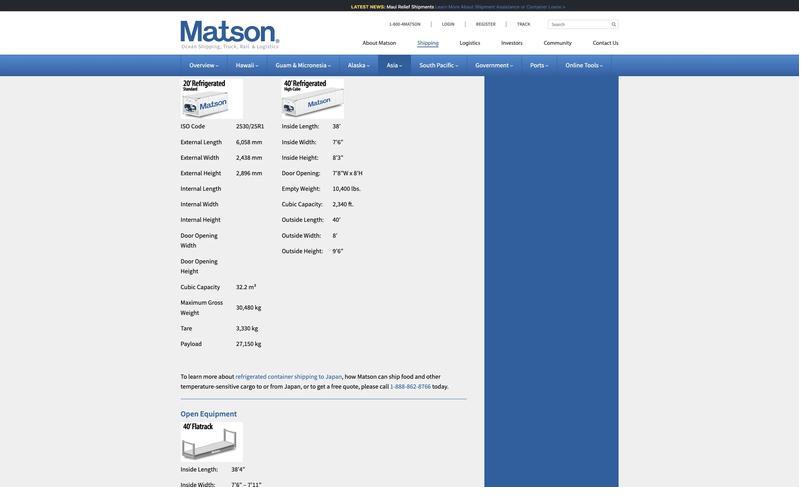 Task type: describe. For each thing, give the bounding box(es) containing it.
outside length:
[[282, 216, 324, 224]]

investors link
[[491, 37, 534, 52]]

width for external width
[[204, 154, 219, 162]]

tools
[[585, 61, 599, 69]]

–
[[300, 62, 304, 72]]

online tools link
[[566, 61, 603, 69]]

width for internal width
[[203, 200, 219, 209]]

external for external length
[[181, 138, 202, 146]]

equipment
[[200, 410, 237, 419]]

empty weight:
[[282, 185, 321, 193]]

internal for internal height
[[181, 216, 202, 224]]

cubic capacity
[[181, 283, 220, 291]]

iso
[[181, 122, 190, 131]]

payload
[[181, 340, 202, 348]]

length for internal length
[[203, 185, 221, 193]]

internal length
[[181, 185, 221, 193]]

capacity:
[[298, 200, 323, 209]]

quote,
[[343, 383, 360, 391]]

search image
[[612, 22, 616, 26]]

inside width:
[[282, 138, 317, 146]]

1-888-862-8766 today.
[[390, 383, 449, 391]]

door opening height
[[181, 257, 218, 276]]

contact
[[593, 41, 612, 46]]

,
[[342, 373, 344, 381]]

temperature
[[181, 62, 224, 72]]

more
[[203, 373, 217, 381]]

800-
[[393, 21, 402, 27]]

Search search field
[[548, 20, 619, 29]]

1 horizontal spatial outside height:
[[282, 247, 323, 255]]

external length
[[181, 138, 222, 146]]

contact us
[[593, 41, 619, 46]]

online
[[566, 61, 583, 69]]

a
[[327, 383, 330, 391]]

shipping link
[[407, 37, 450, 52]]

1-800-4matson link
[[389, 21, 431, 27]]

alaska link
[[348, 61, 370, 69]]

&
[[293, 61, 297, 69]]

learn more about shipment assistance or container loans > link
[[432, 4, 562, 10]]

mm for 6,058 mm
[[252, 138, 262, 146]]

internal height
[[181, 216, 221, 224]]

learn
[[432, 4, 444, 10]]

refrigerated
[[305, 62, 347, 72]]

opening for width
[[195, 232, 218, 240]]

height inside door opening height
[[181, 268, 198, 276]]

8′ right shipments
[[431, 8, 435, 16]]

27,150 kg
[[236, 340, 261, 348]]

tare
[[181, 325, 192, 333]]

temperature controlled containers – refrigerated
[[181, 62, 347, 72]]

862-
[[407, 383, 418, 391]]

overview
[[190, 61, 215, 69]]

get
[[317, 383, 326, 391]]

0 horizontal spatial or
[[263, 383, 269, 391]]

2,438
[[236, 154, 251, 162]]

0 vertical spatial 9'6″
[[431, 23, 441, 31]]

learn
[[188, 373, 202, 381]]

7'8″w
[[333, 169, 349, 177]]

opening:
[[296, 169, 320, 177]]

height: left 8'6″
[[203, 23, 222, 31]]

2 horizontal spatial outside height:
[[383, 23, 425, 31]]

can
[[378, 373, 388, 381]]

call
[[380, 383, 389, 391]]

about matson
[[363, 41, 396, 46]]

30,480 kg
[[236, 304, 261, 312]]

code
[[191, 122, 205, 131]]

door for door opening:
[[282, 169, 295, 177]]

2,438 mm
[[236, 154, 262, 162]]

please
[[361, 383, 379, 391]]

shipments
[[408, 4, 431, 10]]

30,480
[[236, 304, 254, 312]]

mm for 2,896 mm
[[252, 169, 262, 177]]

track link
[[506, 21, 530, 27]]

shipment
[[471, 4, 492, 10]]

loans
[[545, 4, 558, 10]]

m³
[[249, 283, 256, 291]]

top menu navigation
[[363, 37, 619, 52]]

matson inside top menu navigation
[[379, 41, 396, 46]]

length: for inside width:
[[299, 122, 319, 131]]

ft.
[[348, 200, 354, 209]]

inside length: for 38'4″
[[181, 466, 218, 474]]

38'4″
[[232, 466, 245, 474]]

0 vertical spatial about
[[457, 4, 470, 10]]

external width
[[181, 154, 219, 162]]

login
[[442, 21, 455, 27]]

27,150
[[236, 340, 254, 348]]

register link
[[465, 21, 506, 27]]

south pacific
[[420, 61, 454, 69]]

ports
[[531, 61, 544, 69]]

x
[[350, 169, 353, 177]]

inside for 8'3″
[[282, 154, 298, 162]]

1- for 888-
[[390, 383, 396, 391]]

door for door opening width
[[181, 232, 194, 240]]

inside for 7'6″
[[282, 138, 298, 146]]

matson inside , how matson can ship food and other temperature-sensitive cargo to or from japan, or to get a free quote, please call
[[358, 373, 377, 381]]

0 horizontal spatial outside height:
[[181, 23, 222, 31]]

38′
[[333, 122, 341, 131]]

2 horizontal spatial or
[[517, 4, 522, 10]]

mm for 2,438 mm
[[252, 154, 262, 162]]

japan
[[326, 373, 342, 381]]

kg for 3,330 kg
[[252, 325, 258, 333]]

lbs.
[[352, 185, 361, 193]]

cargo
[[241, 383, 255, 391]]

2,340 ft.
[[333, 200, 354, 209]]

6,058 mm
[[236, 138, 262, 146]]

pacific
[[437, 61, 454, 69]]

height: down outside length:
[[304, 247, 323, 255]]

external height
[[181, 169, 221, 177]]

kg for 30,480 kg
[[255, 304, 261, 312]]

height for external height
[[204, 169, 221, 177]]

length: for outside width:
[[304, 216, 324, 224]]

refrigerated container shipping to japan link
[[236, 373, 342, 381]]

2,896 mm
[[236, 169, 262, 177]]

to learn more about refrigerated container shipping to japan
[[181, 373, 342, 381]]



Task type: locate. For each thing, give the bounding box(es) containing it.
1 vertical spatial mm
[[252, 154, 262, 162]]

2 external from the top
[[181, 154, 202, 162]]

inside for 38′
[[282, 122, 298, 131]]

mm
[[252, 138, 262, 146], [252, 154, 262, 162], [252, 169, 262, 177]]

2 vertical spatial external
[[181, 169, 202, 177]]

weight
[[181, 309, 199, 317]]

8'6″
[[228, 23, 239, 31]]

asia
[[387, 61, 398, 69]]

0 vertical spatial internal
[[181, 185, 202, 193]]

news:
[[366, 4, 382, 10]]

opening inside door opening height
[[195, 257, 218, 266]]

1 horizontal spatial inside length:
[[282, 122, 319, 131]]

door up empty
[[282, 169, 295, 177]]

government
[[476, 61, 509, 69]]

inside height:
[[282, 154, 319, 162]]

inside for 38'4″
[[181, 466, 197, 474]]

3 external from the top
[[181, 169, 202, 177]]

1 vertical spatial internal
[[181, 200, 202, 209]]

internal for internal width
[[181, 200, 202, 209]]

height up internal length
[[204, 169, 221, 177]]

containers
[[262, 62, 299, 72]]

1 vertical spatial about
[[363, 41, 378, 46]]

, how matson can ship food and other temperature-sensitive cargo to or from japan, or to get a free quote, please call
[[181, 373, 441, 391]]

or left container
[[517, 4, 522, 10]]

0 horizontal spatial to
[[257, 383, 262, 391]]

inside length: for 38′
[[282, 122, 319, 131]]

opening down internal height on the left top of page
[[195, 232, 218, 240]]

matson down "800-"
[[379, 41, 396, 46]]

1-
[[389, 21, 393, 27], [390, 383, 396, 391]]

0 vertical spatial external
[[181, 138, 202, 146]]

cubic capacity:
[[282, 200, 323, 209]]

guam & micronesia
[[276, 61, 327, 69]]

about
[[219, 373, 234, 381]]

how
[[345, 373, 356, 381]]

internal up internal width
[[181, 185, 202, 193]]

0 vertical spatial mm
[[252, 138, 262, 146]]

investors
[[502, 41, 523, 46]]

0 horizontal spatial 9'6″
[[333, 247, 344, 255]]

2 vertical spatial height
[[181, 268, 198, 276]]

1-800-4matson
[[389, 21, 421, 27]]

1- right call at the bottom of the page
[[390, 383, 396, 391]]

door opening:
[[282, 169, 320, 177]]

latest
[[348, 4, 365, 10]]

government link
[[476, 61, 513, 69]]

2 opening from the top
[[195, 257, 218, 266]]

0 vertical spatial matson
[[379, 41, 396, 46]]

1 vertical spatial inside length:
[[181, 466, 218, 474]]

kg
[[255, 304, 261, 312], [252, 325, 258, 333], [255, 340, 261, 348]]

1 horizontal spatial matson
[[379, 41, 396, 46]]

external up external height
[[181, 154, 202, 162]]

to up get
[[319, 373, 324, 381]]

matson up please
[[358, 373, 377, 381]]

1 opening from the top
[[195, 232, 218, 240]]

height: up opening:
[[299, 154, 319, 162]]

maximum
[[181, 299, 207, 307]]

external for external width
[[181, 154, 202, 162]]

32.2 m³
[[236, 283, 256, 291]]

1 vertical spatial opening
[[195, 257, 218, 266]]

0 vertical spatial opening
[[195, 232, 218, 240]]

1 vertical spatial cubic
[[181, 283, 196, 291]]

1- for 800-
[[389, 21, 393, 27]]

0 vertical spatial 1-
[[389, 21, 393, 27]]

door for door opening height
[[181, 257, 194, 266]]

community
[[544, 41, 572, 46]]

1 horizontal spatial cubic
[[282, 200, 297, 209]]

2 mm from the top
[[252, 154, 262, 162]]

2 vertical spatial mm
[[252, 169, 262, 177]]

internal for internal length
[[181, 185, 202, 193]]

1 vertical spatial kg
[[252, 325, 258, 333]]

mm right the 6,058
[[252, 138, 262, 146]]

internal up internal height on the left top of page
[[181, 200, 202, 209]]

width up door opening height
[[181, 242, 196, 250]]

about inside top menu navigation
[[363, 41, 378, 46]]

from
[[270, 383, 283, 391]]

shipping
[[418, 41, 439, 46]]

2 vertical spatial kg
[[255, 340, 261, 348]]

ports link
[[531, 61, 549, 69]]

9'6″ left login
[[431, 23, 441, 31]]

length: left 38'4″
[[198, 466, 218, 474]]

7'8″w x 8'h
[[333, 169, 363, 177]]

2,340
[[333, 200, 347, 209]]

door
[[282, 169, 295, 177], [181, 232, 194, 240], [181, 257, 194, 266]]

32.2
[[236, 283, 247, 291]]

ship
[[389, 373, 400, 381]]

kg right 3,330
[[252, 325, 258, 333]]

hawaii link
[[236, 61, 258, 69]]

outside
[[181, 8, 201, 16], [282, 8, 303, 16], [383, 8, 404, 16], [181, 23, 201, 31], [383, 23, 404, 31], [282, 216, 303, 224], [282, 232, 303, 240], [282, 247, 303, 255]]

length for external length
[[204, 138, 222, 146]]

0 vertical spatial kg
[[255, 304, 261, 312]]

height for internal height
[[203, 216, 221, 224]]

cubic for cubic capacity:
[[282, 200, 297, 209]]

overview link
[[190, 61, 219, 69]]

length: up inside width:
[[299, 122, 319, 131]]

10,400
[[333, 185, 350, 193]]

1-888-862-8766 link
[[390, 383, 431, 391]]

door inside door opening height
[[181, 257, 194, 266]]

about right more
[[457, 4, 470, 10]]

0 vertical spatial cubic
[[282, 200, 297, 209]]

mm right 2,438
[[252, 154, 262, 162]]

0 vertical spatial length:
[[299, 122, 319, 131]]

refrigerated
[[236, 373, 267, 381]]

cubic down empty
[[282, 200, 297, 209]]

opening inside door opening width
[[195, 232, 218, 240]]

door down door opening width
[[181, 257, 194, 266]]

1 horizontal spatial about
[[457, 4, 470, 10]]

9'6″
[[431, 23, 441, 31], [333, 247, 344, 255]]

1 vertical spatial width
[[203, 200, 219, 209]]

0 vertical spatial door
[[282, 169, 295, 177]]

door inside door opening width
[[181, 232, 194, 240]]

or down shipping
[[304, 383, 309, 391]]

1 horizontal spatial 9'6″
[[431, 23, 441, 31]]

opening
[[195, 232, 218, 240], [195, 257, 218, 266]]

height: right "800-"
[[405, 23, 425, 31]]

None search field
[[548, 20, 619, 29]]

open equipment
[[181, 410, 237, 419]]

outside height: left 8'6″
[[181, 23, 222, 31]]

2 horizontal spatial to
[[319, 373, 324, 381]]

0 vertical spatial width
[[204, 154, 219, 162]]

8′ down 40′
[[333, 232, 338, 240]]

to down to learn more about refrigerated container shipping to japan
[[257, 383, 262, 391]]

internal down internal width
[[181, 216, 202, 224]]

alaska
[[348, 61, 366, 69]]

external for external height
[[181, 169, 202, 177]]

length up external width
[[204, 138, 222, 146]]

6,058
[[236, 138, 251, 146]]

length down external height
[[203, 185, 221, 193]]

or left from
[[263, 383, 269, 391]]

9'6″ down 40′
[[333, 247, 344, 255]]

door down internal height on the left top of page
[[181, 232, 194, 240]]

7'6″
[[333, 138, 344, 146]]

latest news: maui relief shipments learn more about shipment assistance or container loans >
[[348, 4, 562, 10]]

1 horizontal spatial to
[[310, 383, 316, 391]]

more
[[445, 4, 456, 10]]

temperature-
[[181, 383, 216, 391]]

japan,
[[284, 383, 302, 391]]

0 horizontal spatial about
[[363, 41, 378, 46]]

8′ left latest on the top left
[[329, 8, 334, 16]]

width inside door opening width
[[181, 242, 196, 250]]

1 vertical spatial height
[[203, 216, 221, 224]]

1 external from the top
[[181, 138, 202, 146]]

10,400 lbs.
[[333, 185, 361, 193]]

free
[[331, 383, 342, 391]]

door opening width
[[181, 232, 218, 250]]

0 vertical spatial length
[[204, 138, 222, 146]]

maximum gross weight
[[181, 299, 223, 317]]

1 vertical spatial external
[[181, 154, 202, 162]]

width:
[[203, 8, 220, 16], [304, 8, 321, 16], [405, 8, 422, 16], [299, 138, 317, 146], [304, 232, 321, 240]]

width down external length
[[204, 154, 219, 162]]

container
[[268, 373, 293, 381]]

contact us link
[[583, 37, 619, 52]]

track
[[517, 21, 530, 27]]

asia link
[[387, 61, 402, 69]]

1 mm from the top
[[252, 138, 262, 146]]

8′ up 8'6″
[[228, 8, 233, 16]]

iso code
[[181, 122, 205, 131]]

2 vertical spatial width
[[181, 242, 196, 250]]

outside height:
[[181, 23, 222, 31], [383, 23, 425, 31], [282, 247, 323, 255]]

food
[[402, 373, 414, 381]]

height up cubic capacity
[[181, 268, 198, 276]]

kg right 30,480
[[255, 304, 261, 312]]

2 internal from the top
[[181, 200, 202, 209]]

cubic
[[282, 200, 297, 209], [181, 283, 196, 291]]

cubic for cubic capacity
[[181, 283, 196, 291]]

2 vertical spatial internal
[[181, 216, 202, 224]]

to left get
[[310, 383, 316, 391]]

1 internal from the top
[[181, 185, 202, 193]]

2 vertical spatial length:
[[198, 466, 218, 474]]

1 vertical spatial 9'6″
[[333, 247, 344, 255]]

1- down maui
[[389, 21, 393, 27]]

guam & micronesia link
[[276, 61, 331, 69]]

opening down door opening width
[[195, 257, 218, 266]]

>
[[559, 4, 562, 10]]

1 vertical spatial length:
[[304, 216, 324, 224]]

2 vertical spatial door
[[181, 257, 194, 266]]

40′
[[333, 216, 341, 224]]

cubic up maximum
[[181, 283, 196, 291]]

1 horizontal spatial or
[[304, 383, 309, 391]]

width down internal length
[[203, 200, 219, 209]]

0 horizontal spatial cubic
[[181, 283, 196, 291]]

0 vertical spatial height
[[204, 169, 221, 177]]

blue matson logo with ocean, shipping, truck, rail and logistics written beneath it. image
[[181, 21, 280, 50]]

length: down capacity:
[[304, 216, 324, 224]]

kg right the 27,150
[[255, 340, 261, 348]]

8766
[[418, 383, 431, 391]]

assistance
[[493, 4, 516, 10]]

south pacific link
[[420, 61, 459, 69]]

about up alaska link
[[363, 41, 378, 46]]

3 mm from the top
[[252, 169, 262, 177]]

outside height: down relief
[[383, 23, 425, 31]]

2,896
[[236, 169, 251, 177]]

internal width
[[181, 200, 219, 209]]

3 internal from the top
[[181, 216, 202, 224]]

us
[[613, 41, 619, 46]]

height
[[204, 169, 221, 177], [203, 216, 221, 224], [181, 268, 198, 276]]

external down iso code
[[181, 138, 202, 146]]

today.
[[432, 383, 449, 391]]

inside
[[282, 122, 298, 131], [282, 138, 298, 146], [282, 154, 298, 162], [181, 466, 197, 474]]

8'h
[[354, 169, 363, 177]]

0 vertical spatial inside length:
[[282, 122, 319, 131]]

0 horizontal spatial inside length:
[[181, 466, 218, 474]]

opening for height
[[195, 257, 218, 266]]

1 vertical spatial 1-
[[390, 383, 396, 391]]

mm right 2,896
[[252, 169, 262, 177]]

online tools
[[566, 61, 599, 69]]

width
[[204, 154, 219, 162], [203, 200, 219, 209], [181, 242, 196, 250]]

1 vertical spatial door
[[181, 232, 194, 240]]

external down external width
[[181, 169, 202, 177]]

length:
[[299, 122, 319, 131], [304, 216, 324, 224], [198, 466, 218, 474]]

4matson
[[402, 21, 421, 27]]

kg for 27,150 kg
[[255, 340, 261, 348]]

0 horizontal spatial matson
[[358, 373, 377, 381]]

about matson link
[[363, 37, 407, 52]]

8'3″
[[333, 154, 344, 162]]

outside height: down outside length:
[[282, 247, 323, 255]]

other
[[427, 373, 441, 381]]

1 vertical spatial length
[[203, 185, 221, 193]]

1 vertical spatial matson
[[358, 373, 377, 381]]

height down internal width
[[203, 216, 221, 224]]



Task type: vqa. For each thing, say whether or not it's contained in the screenshot.


